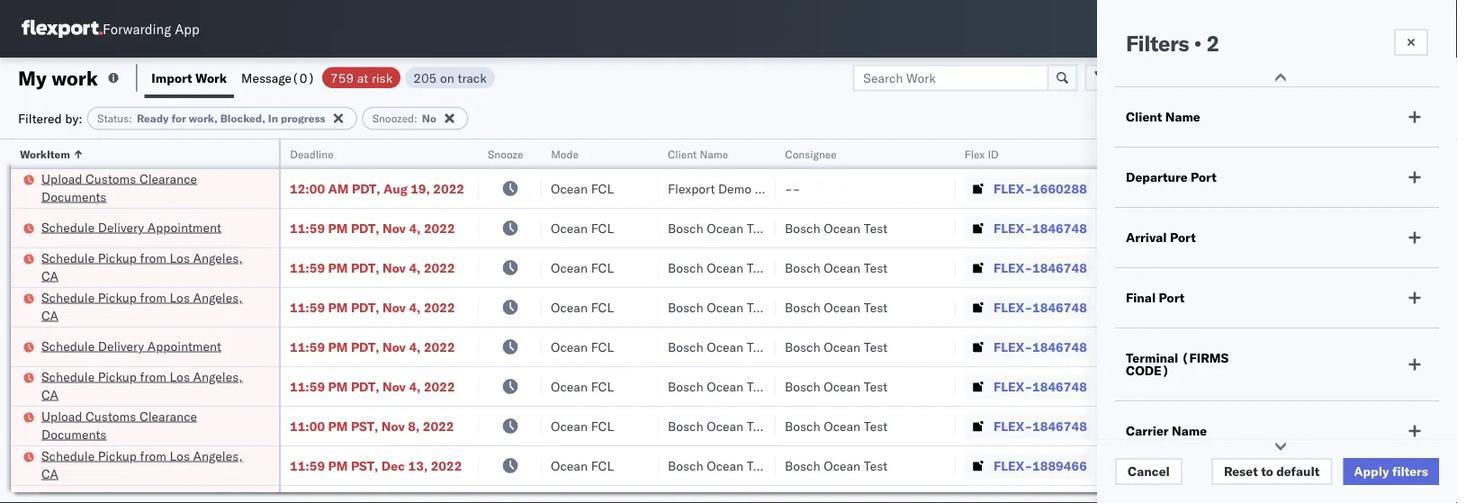 Task type: vqa. For each thing, say whether or not it's contained in the screenshot.
Schedule Pickup from Los Angeles, CA corresponding to second the schedule pickup from los angeles, ca link from the top of the page
yes



Task type: describe. For each thing, give the bounding box(es) containing it.
1 1846748 from the top
[[1033, 220, 1088, 236]]

terminal (firms code)
[[1126, 350, 1229, 379]]

reset to default
[[1224, 464, 1320, 479]]

aug
[[384, 181, 408, 196]]

clearance for 11:00 pm pst, nov 8, 2022
[[139, 408, 197, 424]]

1 pm from the top
[[328, 220, 348, 236]]

action
[[1396, 70, 1436, 86]]

5 11:59 from the top
[[290, 379, 325, 394]]

4 flex- from the top
[[994, 299, 1033, 315]]

2 schedule pickup from los angeles, ca link from the top
[[41, 289, 256, 325]]

5 ocean fcl from the top
[[551, 339, 614, 355]]

2 ceau7522281, hlxu6269489, hlxu8034992 from the top
[[1109, 259, 1389, 275]]

6 1846748 from the top
[[1033, 418, 1088, 434]]

client inside button
[[668, 147, 697, 161]]

4 ocean fcl from the top
[[551, 299, 614, 315]]

4 1846748 from the top
[[1033, 339, 1088, 355]]

5 flex- from the top
[[994, 339, 1033, 355]]

5 ceau7522281, hlxu6269489, hlxu8034992 from the top
[[1109, 378, 1389, 394]]

work,
[[189, 112, 218, 125]]

progress
[[281, 112, 326, 125]]

6 ceau7522281, hlxu6269489, hlxu8034992 from the top
[[1109, 418, 1389, 434]]

2 schedule delivery appointment from the top
[[41, 338, 221, 354]]

1 schedule pickup from los angeles, ca button from the top
[[41, 249, 256, 287]]

4 angeles, from the top
[[193, 448, 243, 464]]

filtered
[[18, 110, 62, 126]]

flex
[[965, 147, 985, 161]]

forwarding
[[103, 20, 171, 37]]

Search Shipments (/) text field
[[1113, 15, 1287, 42]]

resize handle column header for mode
[[637, 140, 659, 503]]

hlxu8034992 for 11:00 pm pst, nov 8, 2022's upload customs clearance documents link
[[1300, 418, 1389, 434]]

2 los from the top
[[170, 289, 190, 305]]

2 test123456 from the top
[[1226, 339, 1302, 355]]

1 ocean fcl from the top
[[551, 181, 614, 196]]

mbl/mawb
[[1226, 147, 1289, 161]]

customs for 12:00 am pdt, aug 19, 2022
[[86, 171, 136, 186]]

demo
[[718, 181, 752, 196]]

upload customs clearance documents link for 11:00 pm pst, nov 8, 2022
[[41, 407, 256, 443]]

delivery for 2nd the "schedule delivery appointment" button
[[98, 338, 144, 354]]

schedule delivery appointment link for second the "schedule delivery appointment" button from the bottom
[[41, 218, 221, 236]]

4 schedule from the top
[[41, 338, 95, 354]]

1 11:59 pm pdt, nov 4, 2022 from the top
[[290, 220, 455, 236]]

2022 for 4th schedule pickup from los angeles, ca link
[[431, 458, 462, 474]]

my work
[[18, 65, 98, 90]]

11:59 pm pst, dec 13, 2022
[[290, 458, 462, 474]]

3 schedule pickup from los angeles, ca button from the top
[[41, 368, 256, 406]]

id
[[988, 147, 999, 161]]

3 flex-1846748 from the top
[[994, 299, 1088, 315]]

759 at risk
[[330, 70, 393, 86]]

2022 for 11:00 pm pst, nov 8, 2022's upload customs clearance documents link
[[423, 418, 454, 434]]

4 schedule pickup from los angeles, ca link from the top
[[41, 447, 256, 483]]

risk
[[372, 70, 393, 86]]

1 hlxu8034992 from the top
[[1300, 220, 1389, 235]]

4 ceau7522281, hlxu6269489, hlxu8034992 from the top
[[1109, 339, 1389, 354]]

container numbers
[[1109, 140, 1157, 168]]

3 schedule pickup from los angeles, ca link from the top
[[41, 368, 256, 404]]

3 ceau7522281, hlxu6269489, hlxu8034992 from the top
[[1109, 299, 1389, 315]]

exception
[[1176, 70, 1235, 86]]

2 - from the left
[[793, 181, 801, 196]]

dec
[[382, 458, 405, 474]]

batch action button
[[1330, 64, 1447, 91]]

3 flex- from the top
[[994, 260, 1033, 276]]

4 from from the top
[[140, 448, 166, 464]]

resize handle column header for container numbers
[[1196, 140, 1217, 503]]

abcdefg78456546
[[1226, 458, 1347, 474]]

resize handle column header for client name
[[755, 140, 776, 503]]

hlxu6269489, for 2nd the "schedule delivery appointment" button
[[1205, 339, 1297, 354]]

5 1846748 from the top
[[1033, 379, 1088, 394]]

filters
[[1126, 30, 1189, 57]]

appointment for 2nd the "schedule delivery appointment" button
[[147, 338, 221, 354]]

forwarding app link
[[22, 20, 200, 38]]

to
[[1262, 464, 1274, 479]]

pdt, for upload customs clearance documents link associated with 12:00 am pdt, aug 19, 2022
[[352, 181, 381, 196]]

2 from from the top
[[140, 289, 166, 305]]

resize handle column header for flex id
[[1079, 140, 1100, 503]]

4 ceau7522281, from the top
[[1109, 339, 1202, 354]]

client name inside button
[[668, 147, 729, 161]]

file exception
[[1151, 70, 1235, 86]]

1 hlxu6269489, from the top
[[1205, 220, 1297, 235]]

0 vertical spatial client
[[1126, 109, 1163, 125]]

departure port
[[1126, 169, 1217, 185]]

hlxu8034992 for 1st schedule pickup from los angeles, ca link from the top
[[1300, 259, 1389, 275]]

ready
[[137, 112, 169, 125]]

final
[[1126, 290, 1156, 306]]

3 from from the top
[[140, 369, 166, 384]]

mode
[[551, 147, 579, 161]]

205 on track
[[413, 70, 487, 86]]

205
[[413, 70, 437, 86]]

6 schedule from the top
[[41, 448, 95, 464]]

2 angeles, from the top
[[193, 289, 243, 305]]

my
[[18, 65, 47, 90]]

0 vertical spatial name
[[1166, 109, 1201, 125]]

status : ready for work, blocked, in progress
[[97, 112, 326, 125]]

by:
[[65, 110, 82, 126]]

1 angeles, from the top
[[193, 250, 243, 266]]

4, for 2nd schedule pickup from los angeles, ca link from the top of the page
[[409, 299, 421, 315]]

12:00 am pdt, aug 19, 2022
[[290, 181, 465, 196]]

2 ocean fcl from the top
[[551, 220, 614, 236]]

flex id
[[965, 147, 999, 161]]

snooze
[[488, 147, 523, 161]]

name inside button
[[700, 147, 729, 161]]

batch action
[[1357, 70, 1436, 86]]

2 11:59 pm pdt, nov 4, 2022 from the top
[[290, 260, 455, 276]]

flex-1660288
[[994, 181, 1088, 196]]

import
[[152, 70, 192, 86]]

workitem
[[20, 147, 70, 161]]

3 angeles, from the top
[[193, 369, 243, 384]]

final port
[[1126, 290, 1185, 306]]

app
[[175, 20, 200, 37]]

6 fcl from the top
[[591, 379, 614, 394]]

2022 for schedule delivery appointment link associated with 2nd the "schedule delivery appointment" button
[[424, 339, 455, 355]]

1889466
[[1033, 458, 1088, 474]]

7 ocean fcl from the top
[[551, 418, 614, 434]]

am
[[328, 181, 349, 196]]

1 fcl from the top
[[591, 181, 614, 196]]

4 schedule pickup from los angeles, ca button from the top
[[41, 447, 256, 485]]

1 11:59 from the top
[[290, 220, 325, 236]]

resize handle column header for mbl/mawb numbers
[[1421, 140, 1442, 503]]

4, for schedule delivery appointment link associated with 2nd the "schedule delivery appointment" button
[[409, 339, 421, 355]]

1660288
[[1033, 181, 1088, 196]]

11:00 pm pst, nov 8, 2022
[[290, 418, 454, 434]]

1 ceau7522281, hlxu6269489, hlxu8034992 from the top
[[1109, 220, 1389, 235]]

cancel
[[1128, 464, 1170, 479]]

container numbers button
[[1100, 136, 1199, 168]]

6 ocean fcl from the top
[[551, 379, 614, 394]]

2 fcl from the top
[[591, 220, 614, 236]]

4, for 2nd schedule pickup from los angeles, ca link from the bottom
[[409, 379, 421, 394]]

10 resize handle column header from the left
[[1425, 140, 1447, 503]]

clearance for 12:00 am pdt, aug 19, 2022
[[139, 171, 197, 186]]

2022 for 2nd schedule pickup from los angeles, ca link from the top of the page
[[424, 299, 455, 315]]

5 pm from the top
[[328, 379, 348, 394]]

8 fcl from the top
[[591, 458, 614, 474]]

on
[[440, 70, 455, 86]]

pst, for nov
[[351, 418, 379, 434]]

message (0)
[[241, 70, 315, 86]]

mbl/mawb numbers
[[1226, 147, 1336, 161]]

lhuu7894563,
[[1109, 457, 1202, 473]]

(firms
[[1182, 350, 1229, 366]]

pdt, for schedule delivery appointment link associated with 2nd the "schedule delivery appointment" button
[[351, 339, 380, 355]]

2
[[1207, 30, 1220, 57]]

flexport demo consignee
[[668, 181, 816, 196]]

4, for 1st schedule pickup from los angeles, ca link from the top
[[409, 260, 421, 276]]

at
[[357, 70, 368, 86]]

file
[[1151, 70, 1173, 86]]

deadline button
[[281, 143, 461, 161]]

3 ocean fcl from the top
[[551, 260, 614, 276]]

3 schedule from the top
[[41, 289, 95, 305]]

(0)
[[292, 70, 315, 86]]

1 los from the top
[[170, 250, 190, 266]]

7 pm from the top
[[328, 458, 348, 474]]

pickup for first "schedule pickup from los angeles, ca" button from the top
[[98, 250, 137, 266]]

•
[[1194, 30, 1202, 57]]

appointment for second the "schedule delivery appointment" button from the bottom
[[147, 219, 221, 235]]

flexport
[[668, 181, 715, 196]]

carrier
[[1126, 423, 1169, 439]]

cancel button
[[1116, 458, 1183, 485]]

actions
[[1404, 147, 1441, 161]]

4 fcl from the top
[[591, 299, 614, 315]]

flex-1889466
[[994, 458, 1088, 474]]

1 ceau7522281, from the top
[[1109, 220, 1202, 235]]

1 4, from the top
[[409, 220, 421, 236]]

5 flex-1846748 from the top
[[994, 379, 1088, 394]]

filters
[[1393, 464, 1429, 479]]

no
[[422, 112, 437, 125]]

: for snoozed
[[414, 112, 418, 125]]

2 schedule pickup from los angeles, ca button from the top
[[41, 289, 256, 326]]

schedule delivery appointment link for 2nd the "schedule delivery appointment" button
[[41, 337, 221, 355]]

import work
[[152, 70, 227, 86]]

for
[[171, 112, 186, 125]]

19,
[[411, 181, 430, 196]]

2 flex-1846748 from the top
[[994, 260, 1088, 276]]

6 flex-1846748 from the top
[[994, 418, 1088, 434]]

status
[[97, 112, 129, 125]]

4 flex-1846748 from the top
[[994, 339, 1088, 355]]

filters • 2
[[1126, 30, 1220, 57]]

delivery for second the "schedule delivery appointment" button from the bottom
[[98, 219, 144, 235]]

6 flex- from the top
[[994, 379, 1033, 394]]

3 test123456 from the top
[[1226, 379, 1302, 394]]

1 from from the top
[[140, 250, 166, 266]]

deadline
[[290, 147, 333, 161]]



Task type: locate. For each thing, give the bounding box(es) containing it.
0 vertical spatial schedule delivery appointment button
[[41, 218, 221, 238]]

ceau7522281, hlxu6269489, hlxu8034992
[[1109, 220, 1389, 235], [1109, 259, 1389, 275], [1109, 299, 1389, 315], [1109, 339, 1389, 354], [1109, 378, 1389, 394], [1109, 418, 1389, 434]]

bosch
[[668, 220, 704, 236], [785, 220, 821, 236], [668, 260, 704, 276], [785, 260, 821, 276], [668, 299, 704, 315], [785, 299, 821, 315], [668, 339, 704, 355], [785, 339, 821, 355], [668, 379, 704, 394], [785, 379, 821, 394], [668, 418, 704, 434], [785, 418, 821, 434], [668, 458, 704, 474], [785, 458, 821, 474]]

1 - from the left
[[785, 181, 793, 196]]

pickup for 2nd "schedule pickup from los angeles, ca" button
[[98, 289, 137, 305]]

numbers for container numbers
[[1109, 154, 1154, 168]]

lhuu7894563, uetu5238478
[[1109, 457, 1293, 473]]

consignee button
[[776, 143, 938, 161]]

0 vertical spatial schedule delivery appointment
[[41, 219, 221, 235]]

1 vertical spatial customs
[[86, 408, 136, 424]]

1 horizontal spatial client name
[[1126, 109, 1201, 125]]

0 vertical spatial appointment
[[147, 219, 221, 235]]

numbers inside container numbers
[[1109, 154, 1154, 168]]

3 fcl from the top
[[591, 260, 614, 276]]

7 flex- from the top
[[994, 418, 1033, 434]]

1 vertical spatial schedule delivery appointment button
[[41, 337, 221, 357]]

port for final port
[[1159, 290, 1185, 306]]

schedule delivery appointment link
[[41, 218, 221, 236], [41, 337, 221, 355]]

pst,
[[351, 418, 379, 434], [351, 458, 379, 474]]

4 11:59 from the top
[[290, 339, 325, 355]]

2 pickup from the top
[[98, 289, 137, 305]]

flexport. image
[[22, 20, 103, 38]]

1 vertical spatial upload customs clearance documents button
[[41, 407, 256, 445]]

4 los from the top
[[170, 448, 190, 464]]

1 vertical spatial port
[[1171, 230, 1196, 245]]

3 pm from the top
[[328, 299, 348, 315]]

6 ceau7522281, from the top
[[1109, 418, 1202, 434]]

1 schedule pickup from los angeles, ca link from the top
[[41, 249, 256, 285]]

3 ca from the top
[[41, 387, 59, 402]]

0 vertical spatial pst,
[[351, 418, 379, 434]]

hlxu6269489, for the upload customs clearance documents button related to 11:00 pm pst, nov 8, 2022
[[1205, 418, 1297, 434]]

track
[[458, 70, 487, 86]]

numbers up the ymluw236679313
[[1292, 147, 1336, 161]]

8 ocean fcl from the top
[[551, 458, 614, 474]]

name down file exception
[[1166, 109, 1201, 125]]

8,
[[408, 418, 420, 434]]

name
[[1166, 109, 1201, 125], [700, 147, 729, 161], [1172, 423, 1207, 439]]

5 hlxu6269489, from the top
[[1205, 378, 1297, 394]]

flex-1660288 button
[[965, 176, 1091, 201], [965, 176, 1091, 201]]

1 pst, from the top
[[351, 418, 379, 434]]

2 resize handle column header from the left
[[457, 140, 479, 503]]

forwarding app
[[103, 20, 200, 37]]

ca
[[41, 268, 59, 284], [41, 307, 59, 323], [41, 387, 59, 402], [41, 466, 59, 482]]

3 1846748 from the top
[[1033, 299, 1088, 315]]

client name up container numbers button
[[1126, 109, 1201, 125]]

filtered by:
[[18, 110, 82, 126]]

2 vertical spatial name
[[1172, 423, 1207, 439]]

4 pickup from the top
[[98, 448, 137, 464]]

mode button
[[542, 143, 641, 161]]

consignee up --
[[785, 147, 837, 161]]

2022
[[433, 181, 465, 196], [424, 220, 455, 236], [424, 260, 455, 276], [424, 299, 455, 315], [424, 339, 455, 355], [424, 379, 455, 394], [423, 418, 454, 434], [431, 458, 462, 474]]

11:59 pm pdt, nov 4, 2022
[[290, 220, 455, 236], [290, 260, 455, 276], [290, 299, 455, 315], [290, 339, 455, 355], [290, 379, 455, 394]]

clearance
[[139, 171, 197, 186], [139, 408, 197, 424]]

4 ca from the top
[[41, 466, 59, 482]]

port
[[1191, 169, 1217, 185], [1171, 230, 1196, 245], [1159, 290, 1185, 306]]

flex-1846748 button
[[965, 216, 1091, 241], [965, 216, 1091, 241], [965, 255, 1091, 280], [965, 255, 1091, 280], [965, 295, 1091, 320], [965, 295, 1091, 320], [965, 334, 1091, 360], [965, 334, 1091, 360], [965, 374, 1091, 399], [965, 374, 1091, 399], [965, 414, 1091, 439], [965, 414, 1091, 439]]

2 upload from the top
[[41, 408, 82, 424]]

pst, up '11:59 pm pst, dec 13, 2022' in the left of the page
[[351, 418, 379, 434]]

2022 for 2nd schedule pickup from los angeles, ca link from the bottom
[[424, 379, 455, 394]]

3 11:59 pm pdt, nov 4, 2022 from the top
[[290, 299, 455, 315]]

2 ceau7522281, from the top
[[1109, 259, 1202, 275]]

message
[[241, 70, 292, 86]]

1 schedule from the top
[[41, 219, 95, 235]]

upload customs clearance documents link
[[41, 170, 256, 206], [41, 407, 256, 443]]

documents for 12:00
[[41, 189, 107, 204]]

hlxu6269489, for 2nd "schedule pickup from los angeles, ca" button
[[1205, 299, 1297, 315]]

7 resize handle column header from the left
[[1079, 140, 1100, 503]]

ca for 2nd schedule pickup from los angeles, ca link from the top of the page
[[41, 307, 59, 323]]

hlxu8034992 for 2nd schedule pickup from los angeles, ca link from the top of the page
[[1300, 299, 1389, 315]]

upload customs clearance documents for 12:00 am pdt, aug 19, 2022
[[41, 171, 197, 204]]

2 flex- from the top
[[994, 220, 1033, 236]]

3 los from the top
[[170, 369, 190, 384]]

:
[[129, 112, 132, 125], [414, 112, 418, 125]]

uetu5238478
[[1205, 457, 1293, 473]]

4,
[[409, 220, 421, 236], [409, 260, 421, 276], [409, 299, 421, 315], [409, 339, 421, 355], [409, 379, 421, 394]]

0 vertical spatial port
[[1191, 169, 1217, 185]]

1 vertical spatial name
[[700, 147, 729, 161]]

1 vertical spatial upload customs clearance documents
[[41, 408, 197, 442]]

1 vertical spatial appointment
[[147, 338, 221, 354]]

12:00
[[290, 181, 325, 196]]

0 horizontal spatial numbers
[[1109, 154, 1154, 168]]

1 schedule delivery appointment link from the top
[[41, 218, 221, 236]]

departure
[[1126, 169, 1188, 185]]

consignee inside button
[[785, 147, 837, 161]]

fcl
[[591, 181, 614, 196], [591, 220, 614, 236], [591, 260, 614, 276], [591, 299, 614, 315], [591, 339, 614, 355], [591, 379, 614, 394], [591, 418, 614, 434], [591, 458, 614, 474]]

port for departure port
[[1191, 169, 1217, 185]]

1 vertical spatial schedule delivery appointment link
[[41, 337, 221, 355]]

0 vertical spatial upload customs clearance documents link
[[41, 170, 256, 206]]

13,
[[408, 458, 428, 474]]

nov
[[383, 220, 406, 236], [383, 260, 406, 276], [383, 299, 406, 315], [383, 339, 406, 355], [383, 379, 406, 394], [382, 418, 405, 434]]

0 vertical spatial documents
[[41, 189, 107, 204]]

numbers
[[1292, 147, 1336, 161], [1109, 154, 1154, 168]]

759
[[330, 70, 354, 86]]

1 schedule pickup from los angeles, ca from the top
[[41, 250, 243, 284]]

2 ca from the top
[[41, 307, 59, 323]]

arrival
[[1126, 230, 1167, 245]]

2 pm from the top
[[328, 260, 348, 276]]

blocked,
[[220, 112, 265, 125]]

arrival port
[[1126, 230, 1196, 245]]

los
[[170, 250, 190, 266], [170, 289, 190, 305], [170, 369, 190, 384], [170, 448, 190, 464]]

1 vertical spatial client name
[[668, 147, 729, 161]]

angeles,
[[193, 250, 243, 266], [193, 289, 243, 305], [193, 369, 243, 384], [193, 448, 243, 464]]

4 11:59 pm pdt, nov 4, 2022 from the top
[[290, 339, 455, 355]]

0 vertical spatial schedule delivery appointment link
[[41, 218, 221, 236]]

0 horizontal spatial client
[[668, 147, 697, 161]]

0 horizontal spatial client name
[[668, 147, 729, 161]]

1 vertical spatial client
[[668, 147, 697, 161]]

1 horizontal spatial client
[[1126, 109, 1163, 125]]

numbers for mbl/mawb numbers
[[1292, 147, 1336, 161]]

1 vertical spatial test123456
[[1226, 339, 1302, 355]]

3 hlxu8034992 from the top
[[1300, 299, 1389, 315]]

8 flex- from the top
[[994, 458, 1033, 474]]

: left ready
[[129, 112, 132, 125]]

1 test123456 from the top
[[1226, 260, 1302, 276]]

2 delivery from the top
[[98, 338, 144, 354]]

port for arrival port
[[1171, 230, 1196, 245]]

ceau7522281, up code)
[[1109, 339, 1202, 354]]

--
[[785, 181, 801, 196]]

resize handle column header
[[258, 140, 279, 503], [457, 140, 479, 503], [520, 140, 542, 503], [637, 140, 659, 503], [755, 140, 776, 503], [935, 140, 956, 503], [1079, 140, 1100, 503], [1196, 140, 1217, 503], [1421, 140, 1442, 503], [1425, 140, 1447, 503]]

5 4, from the top
[[409, 379, 421, 394]]

client
[[1126, 109, 1163, 125], [668, 147, 697, 161]]

0 vertical spatial upload customs clearance documents button
[[41, 170, 256, 208]]

1846748
[[1033, 220, 1088, 236], [1033, 260, 1088, 276], [1033, 299, 1088, 315], [1033, 339, 1088, 355], [1033, 379, 1088, 394], [1033, 418, 1088, 434]]

1 vertical spatial schedule delivery appointment
[[41, 338, 221, 354]]

client up flexport
[[668, 147, 697, 161]]

ceau7522281, down the terminal
[[1109, 378, 1202, 394]]

pst, left dec
[[351, 458, 379, 474]]

snoozed : no
[[372, 112, 437, 125]]

port right arrival
[[1171, 230, 1196, 245]]

pickup
[[98, 250, 137, 266], [98, 289, 137, 305], [98, 369, 137, 384], [98, 448, 137, 464]]

container
[[1109, 140, 1157, 154]]

caiu7969337
[[1109, 180, 1194, 196]]

flex-
[[994, 181, 1033, 196], [994, 220, 1033, 236], [994, 260, 1033, 276], [994, 299, 1033, 315], [994, 339, 1033, 355], [994, 379, 1033, 394], [994, 418, 1033, 434], [994, 458, 1033, 474]]

5 ceau7522281, from the top
[[1109, 378, 1202, 394]]

hlxu6269489, for first "schedule pickup from los angeles, ca" button from the top
[[1205, 259, 1297, 275]]

resize handle column header for consignee
[[935, 140, 956, 503]]

flex-1889466 button
[[965, 453, 1091, 479], [965, 453, 1091, 479]]

upload for 12:00 am pdt, aug 19, 2022
[[41, 171, 82, 186]]

1 vertical spatial delivery
[[98, 338, 144, 354]]

1 appointment from the top
[[147, 219, 221, 235]]

6 hlxu6269489, from the top
[[1205, 418, 1297, 434]]

3 resize handle column header from the left
[[520, 140, 542, 503]]

pickup for 3rd "schedule pickup from los angeles, ca" button from the top of the page
[[98, 369, 137, 384]]

carrier name
[[1126, 423, 1207, 439]]

: for status
[[129, 112, 132, 125]]

-
[[785, 181, 793, 196], [793, 181, 801, 196]]

2 appointment from the top
[[147, 338, 221, 354]]

3 schedule pickup from los angeles, ca from the top
[[41, 369, 243, 402]]

1 resize handle column header from the left
[[258, 140, 279, 503]]

apply filters button
[[1344, 458, 1440, 485]]

2 upload customs clearance documents from the top
[[41, 408, 197, 442]]

5 schedule from the top
[[41, 369, 95, 384]]

1 vertical spatial documents
[[41, 426, 107, 442]]

port right final
[[1159, 290, 1185, 306]]

bosch ocean test
[[668, 220, 771, 236], [785, 220, 888, 236], [668, 260, 771, 276], [785, 260, 888, 276], [668, 299, 771, 315], [785, 299, 888, 315], [668, 339, 771, 355], [785, 339, 888, 355], [668, 379, 771, 394], [785, 379, 888, 394], [668, 418, 771, 434], [785, 418, 888, 434], [668, 458, 771, 474], [785, 458, 888, 474]]

ca for 4th schedule pickup from los angeles, ca link
[[41, 466, 59, 482]]

reset to default button
[[1212, 458, 1333, 485]]

ceau7522281, up lhuu7894563,
[[1109, 418, 1202, 434]]

consignee
[[785, 147, 837, 161], [755, 181, 816, 196]]

0 vertical spatial upload customs clearance documents
[[41, 171, 197, 204]]

1 vertical spatial clearance
[[139, 408, 197, 424]]

upload customs clearance documents for 11:00 pm pst, nov 8, 2022
[[41, 408, 197, 442]]

2 4, from the top
[[409, 260, 421, 276]]

1 flex-1846748 from the top
[[994, 220, 1088, 236]]

: left no
[[414, 112, 418, 125]]

ymluw236679313
[[1226, 181, 1342, 196]]

1 horizontal spatial :
[[414, 112, 418, 125]]

0 vertical spatial delivery
[[98, 219, 144, 235]]

hlxu8034992 for schedule delivery appointment link associated with 2nd the "schedule delivery appointment" button
[[1300, 339, 1389, 354]]

1 vertical spatial pst,
[[351, 458, 379, 474]]

2 upload customs clearance documents link from the top
[[41, 407, 256, 443]]

pdt, for 2nd schedule pickup from los angeles, ca link from the top of the page
[[351, 299, 380, 315]]

upload customs clearance documents link for 12:00 am pdt, aug 19, 2022
[[41, 170, 256, 206]]

2022 for upload customs clearance documents link associated with 12:00 am pdt, aug 19, 2022
[[433, 181, 465, 196]]

ceau7522281, up the terminal
[[1109, 299, 1202, 315]]

1 upload from the top
[[41, 171, 82, 186]]

hlxu6269489, for 3rd "schedule pickup from los angeles, ca" button from the top of the page
[[1205, 378, 1297, 394]]

default
[[1277, 464, 1320, 479]]

client name
[[1126, 109, 1201, 125], [668, 147, 729, 161]]

6 hlxu8034992 from the top
[[1300, 418, 1389, 434]]

resize handle column header for workitem
[[258, 140, 279, 503]]

schedule delivery appointment
[[41, 219, 221, 235], [41, 338, 221, 354]]

2 1846748 from the top
[[1033, 260, 1088, 276]]

schedule pickup from los angeles, ca link
[[41, 249, 256, 285], [41, 289, 256, 325], [41, 368, 256, 404], [41, 447, 256, 483]]

documents for 11:00
[[41, 426, 107, 442]]

name up lhuu7894563, uetu5238478 at right bottom
[[1172, 423, 1207, 439]]

0 vertical spatial consignee
[[785, 147, 837, 161]]

1 schedule delivery appointment from the top
[[41, 219, 221, 235]]

terminal
[[1126, 350, 1179, 366]]

pdt, for 1st schedule pickup from los angeles, ca link from the top
[[351, 260, 380, 276]]

0 vertical spatial test123456
[[1226, 260, 1302, 276]]

ceau7522281, down arrival port
[[1109, 259, 1202, 275]]

2 customs from the top
[[86, 408, 136, 424]]

1 schedule delivery appointment button from the top
[[41, 218, 221, 238]]

code)
[[1126, 363, 1170, 379]]

resize handle column header for deadline
[[457, 140, 479, 503]]

3 ceau7522281, from the top
[[1109, 299, 1202, 315]]

pm
[[328, 220, 348, 236], [328, 260, 348, 276], [328, 299, 348, 315], [328, 339, 348, 355], [328, 379, 348, 394], [328, 418, 348, 434], [328, 458, 348, 474]]

ca for 1st schedule pickup from los angeles, ca link from the top
[[41, 268, 59, 284]]

0 vertical spatial customs
[[86, 171, 136, 186]]

2 vertical spatial port
[[1159, 290, 1185, 306]]

2022 for 1st schedule pickup from los angeles, ca link from the top
[[424, 260, 455, 276]]

6 resize handle column header from the left
[[935, 140, 956, 503]]

4 schedule pickup from los angeles, ca from the top
[[41, 448, 243, 482]]

os button
[[1395, 8, 1436, 50]]

1 pickup from the top
[[98, 250, 137, 266]]

hlxu8034992 for 2nd schedule pickup from los angeles, ca link from the bottom
[[1300, 378, 1389, 394]]

upload customs clearance documents button for 11:00 pm pst, nov 8, 2022
[[41, 407, 256, 445]]

consignee right the demo
[[755, 181, 816, 196]]

client up container
[[1126, 109, 1163, 125]]

5 11:59 pm pdt, nov 4, 2022 from the top
[[290, 379, 455, 394]]

port right departure on the right of the page
[[1191, 169, 1217, 185]]

ceau7522281, down caiu7969337
[[1109, 220, 1202, 235]]

flex-1846748
[[994, 220, 1088, 236], [994, 260, 1088, 276], [994, 299, 1088, 315], [994, 339, 1088, 355], [994, 379, 1088, 394], [994, 418, 1088, 434]]

numbers down container
[[1109, 154, 1154, 168]]

batch
[[1357, 70, 1393, 86]]

4 hlxu6269489, from the top
[[1205, 339, 1297, 354]]

1 vertical spatial upload
[[41, 408, 82, 424]]

upload for 11:00 pm pst, nov 8, 2022
[[41, 408, 82, 424]]

pickup for first "schedule pickup from los angeles, ca" button from the bottom
[[98, 448, 137, 464]]

0 horizontal spatial :
[[129, 112, 132, 125]]

1 documents from the top
[[41, 189, 107, 204]]

customs for 11:00 pm pst, nov 8, 2022
[[86, 408, 136, 424]]

1 horizontal spatial numbers
[[1292, 147, 1336, 161]]

0 vertical spatial upload
[[41, 171, 82, 186]]

pst, for dec
[[351, 458, 379, 474]]

6 pm from the top
[[328, 418, 348, 434]]

3 4, from the top
[[409, 299, 421, 315]]

snoozed
[[372, 112, 414, 125]]

workitem button
[[11, 143, 261, 161]]

numbers inside mbl/mawb numbers button
[[1292, 147, 1336, 161]]

2 vertical spatial test123456
[[1226, 379, 1302, 394]]

name up the demo
[[700, 147, 729, 161]]

client name up flexport
[[668, 147, 729, 161]]

0 vertical spatial clearance
[[139, 171, 197, 186]]

4 pm from the top
[[328, 339, 348, 355]]

0 vertical spatial client name
[[1126, 109, 1201, 125]]

4 4, from the top
[[409, 339, 421, 355]]

2 schedule delivery appointment button from the top
[[41, 337, 221, 357]]

6 11:59 from the top
[[290, 458, 325, 474]]

2 11:59 from the top
[[290, 260, 325, 276]]

upload
[[41, 171, 82, 186], [41, 408, 82, 424]]

1 vertical spatial upload customs clearance documents link
[[41, 407, 256, 443]]

5 fcl from the top
[[591, 339, 614, 355]]

work
[[195, 70, 227, 86]]

1 vertical spatial consignee
[[755, 181, 816, 196]]

1 upload customs clearance documents from the top
[[41, 171, 197, 204]]

pdt, for 2nd schedule pickup from los angeles, ca link from the bottom
[[351, 379, 380, 394]]

Search Work text field
[[853, 64, 1049, 91]]

upload customs clearance documents
[[41, 171, 197, 204], [41, 408, 197, 442]]

upload customs clearance documents button
[[41, 170, 256, 208], [41, 407, 256, 445]]

reset
[[1224, 464, 1258, 479]]

apply filters
[[1354, 464, 1429, 479]]

apply
[[1354, 464, 1390, 479]]

ca for 2nd schedule pickup from los angeles, ca link from the bottom
[[41, 387, 59, 402]]

upload customs clearance documents button for 12:00 am pdt, aug 19, 2022
[[41, 170, 256, 208]]



